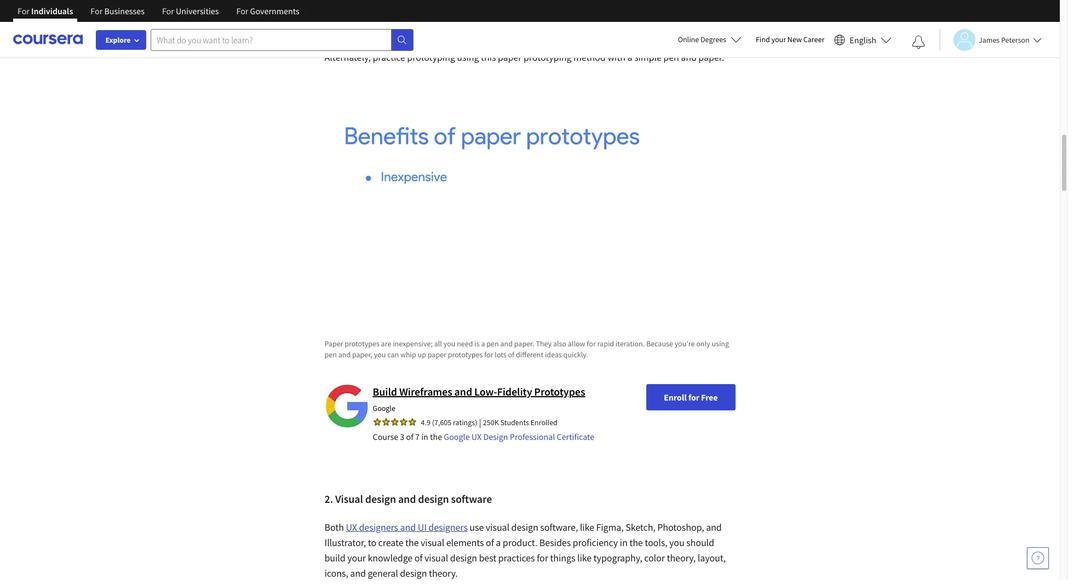 Task type: locate. For each thing, give the bounding box(es) containing it.
the
[[430, 432, 442, 443], [406, 537, 419, 550], [630, 537, 643, 550]]

and up lots
[[501, 339, 513, 349]]

tools,
[[645, 537, 668, 550]]

2 prototyping from the left
[[524, 51, 572, 64]]

None search field
[[151, 29, 414, 51]]

1 vertical spatial in
[[620, 537, 628, 550]]

2 vertical spatial pen
[[325, 350, 337, 360]]

paper. down degrees in the top right of the page
[[699, 51, 725, 64]]

ux down '|'
[[472, 432, 482, 443]]

3 for from the left
[[162, 5, 174, 16]]

using
[[457, 51, 479, 64], [712, 339, 729, 349]]

1 horizontal spatial filled star image
[[408, 418, 417, 427]]

find your new career link
[[751, 33, 830, 47]]

paper
[[325, 339, 343, 349]]

enroll for free
[[664, 392, 718, 403]]

iteration.
[[616, 339, 645, 349]]

color
[[645, 552, 665, 565]]

1 horizontal spatial pen
[[487, 339, 499, 349]]

pen
[[664, 51, 679, 64], [487, 339, 499, 349], [325, 350, 337, 360]]

1 horizontal spatial using
[[712, 339, 729, 349]]

explore button
[[96, 30, 146, 50]]

both
[[325, 522, 344, 534]]

the down ux designers and ui designers link
[[406, 537, 419, 550]]

using right only
[[712, 339, 729, 349]]

for left businesses
[[91, 5, 103, 16]]

0 vertical spatial prototypes
[[345, 339, 380, 349]]

elements
[[446, 537, 484, 550]]

1 horizontal spatial google
[[444, 432, 470, 443]]

0 horizontal spatial prototyping
[[407, 51, 455, 64]]

1 vertical spatial google
[[444, 432, 470, 443]]

design
[[484, 432, 508, 443]]

7
[[415, 432, 420, 443]]

1 vertical spatial paper
[[428, 350, 447, 360]]

1 horizontal spatial paper.
[[699, 51, 725, 64]]

individuals
[[31, 5, 73, 16]]

method
[[574, 51, 606, 64]]

filled star image down google link
[[390, 418, 399, 427]]

illustrator,
[[325, 537, 366, 550]]

1 vertical spatial ux
[[346, 522, 357, 534]]

0 horizontal spatial google
[[373, 404, 396, 414]]

find
[[756, 35, 770, 44]]

design up product. on the bottom of page
[[512, 522, 539, 534]]

for for governments
[[236, 5, 248, 16]]

paper. up different
[[514, 339, 535, 349]]

prototypes down need
[[448, 350, 483, 360]]

paper.
[[699, 51, 725, 64], [514, 339, 535, 349]]

build
[[373, 385, 397, 399]]

and left ui
[[400, 522, 416, 534]]

1 vertical spatial using
[[712, 339, 729, 349]]

ideas
[[545, 350, 562, 360]]

because
[[647, 339, 673, 349]]

create
[[378, 537, 404, 550]]

2 vertical spatial a
[[496, 537, 501, 550]]

pen down paper
[[325, 350, 337, 360]]

different
[[516, 350, 544, 360]]

0 horizontal spatial using
[[457, 51, 479, 64]]

a inside "paper prototypes are inexpensive; all you need is a pen and paper. they also allow for rapid iteration. because you're only using pen and paper, you can whip up paper prototypes for lots of different ideas quickly."
[[481, 339, 485, 349]]

0 vertical spatial you
[[444, 339, 456, 349]]

professional
[[510, 432, 555, 443]]

visual up theory.
[[425, 552, 448, 565]]

for left lots
[[485, 350, 494, 360]]

also
[[553, 339, 567, 349]]

1 for from the left
[[18, 5, 30, 16]]

0 vertical spatial a
[[628, 51, 633, 64]]

and left low-
[[455, 385, 472, 399]]

practice
[[373, 51, 405, 64]]

0 horizontal spatial filled star image
[[390, 418, 399, 427]]

2 vertical spatial you
[[670, 537, 685, 550]]

like up proficiency
[[580, 522, 595, 534]]

prototyping right practice
[[407, 51, 455, 64]]

google
[[373, 404, 396, 414], [444, 432, 470, 443]]

1 horizontal spatial prototypes
[[448, 350, 483, 360]]

What do you want to learn? text field
[[151, 29, 392, 51]]

and
[[681, 51, 697, 64], [501, 339, 513, 349], [338, 350, 351, 360], [455, 385, 472, 399], [398, 493, 416, 506], [400, 522, 416, 534], [706, 522, 722, 534], [350, 568, 366, 580]]

1 horizontal spatial you
[[444, 339, 456, 349]]

0 horizontal spatial ux
[[346, 522, 357, 534]]

for
[[587, 339, 596, 349], [485, 350, 494, 360], [689, 392, 700, 403], [537, 552, 548, 565]]

find your new career
[[756, 35, 825, 44]]

1 horizontal spatial designers
[[429, 522, 468, 534]]

and right the icons,
[[350, 568, 366, 580]]

paper,
[[352, 350, 373, 360]]

1 horizontal spatial a
[[496, 537, 501, 550]]

a up best
[[496, 537, 501, 550]]

google for 3
[[444, 432, 470, 443]]

alternately, practice prototyping using this paper prototyping method with a simple pen and paper.
[[325, 51, 728, 64]]

1 vertical spatial paper.
[[514, 339, 535, 349]]

knowledge
[[368, 552, 413, 565]]

paper
[[498, 51, 522, 64], [428, 350, 447, 360]]

for inside button
[[689, 392, 700, 403]]

design down knowledge
[[400, 568, 427, 580]]

1 horizontal spatial ux
[[472, 432, 482, 443]]

1 vertical spatial you
[[374, 350, 386, 360]]

1 horizontal spatial the
[[430, 432, 442, 443]]

filled star image
[[390, 418, 399, 427], [408, 418, 417, 427]]

a
[[628, 51, 633, 64], [481, 339, 485, 349], [496, 537, 501, 550]]

0 horizontal spatial prototypes
[[345, 339, 380, 349]]

0 vertical spatial paper
[[498, 51, 522, 64]]

enroll
[[664, 392, 687, 403]]

typography,
[[594, 552, 643, 565]]

for governments
[[236, 5, 300, 16]]

english
[[850, 34, 877, 45]]

of right lots
[[508, 350, 515, 360]]

of up best
[[486, 537, 494, 550]]

you down are
[[374, 350, 386, 360]]

for left free
[[689, 392, 700, 403]]

of inside "paper prototypes are inexpensive; all you need is a pen and paper. they also allow for rapid iteration. because you're only using pen and paper, you can whip up paper prototypes for lots of different ideas quickly."
[[508, 350, 515, 360]]

a right "with"
[[628, 51, 633, 64]]

0 vertical spatial google
[[373, 404, 396, 414]]

career
[[804, 35, 825, 44]]

google image
[[325, 385, 369, 428]]

using left this
[[457, 51, 479, 64]]

prototypes up paper,
[[345, 339, 380, 349]]

rapid
[[598, 339, 614, 349]]

explore
[[105, 35, 131, 45]]

besides
[[540, 537, 571, 550]]

4 for from the left
[[236, 5, 248, 16]]

1 horizontal spatial your
[[772, 35, 786, 44]]

2 filled star image from the left
[[408, 418, 417, 427]]

build wireframes and low-fidelity prototypes google
[[373, 385, 586, 414]]

in inside use visual design software, like figma, sketch, photoshop, and illustrator, to create the visual elements of a product. besides proficiency in the tools, you should build your knowledge of visual design best practices for things like typography, color theory, layout, icons, and general design theory.
[[620, 537, 628, 550]]

2 horizontal spatial you
[[670, 537, 685, 550]]

for down besides
[[537, 552, 548, 565]]

pen right simple
[[664, 51, 679, 64]]

for left universities on the left of the page
[[162, 5, 174, 16]]

software,
[[540, 522, 578, 534]]

for businesses
[[91, 5, 145, 16]]

in right 7 at the left bottom of page
[[422, 432, 428, 443]]

for universities
[[162, 5, 219, 16]]

james
[[979, 35, 1000, 45]]

the down (7,605
[[430, 432, 442, 443]]

1 prototyping from the left
[[407, 51, 455, 64]]

ui
[[418, 522, 427, 534]]

things
[[550, 552, 576, 565]]

0 horizontal spatial your
[[348, 552, 366, 565]]

visual right "use"
[[486, 522, 510, 534]]

|
[[479, 418, 481, 428]]

1 vertical spatial your
[[348, 552, 366, 565]]

0 horizontal spatial a
[[481, 339, 485, 349]]

of left 7 at the left bottom of page
[[406, 432, 414, 443]]

2 for from the left
[[91, 5, 103, 16]]

you down photoshop,
[[670, 537, 685, 550]]

0 horizontal spatial paper.
[[514, 339, 535, 349]]

ux designers and ui designers link
[[346, 522, 468, 534]]

in
[[422, 432, 428, 443], [620, 537, 628, 550]]

icons,
[[325, 568, 348, 580]]

1 vertical spatial a
[[481, 339, 485, 349]]

paper. inside "paper prototypes are inexpensive; all you need is a pen and paper. they also allow for rapid iteration. because you're only using pen and paper, you can whip up paper prototypes for lots of different ideas quickly."
[[514, 339, 535, 349]]

ux up 'illustrator,'
[[346, 522, 357, 534]]

students
[[501, 418, 529, 428]]

0 vertical spatial using
[[457, 51, 479, 64]]

0 vertical spatial pen
[[664, 51, 679, 64]]

your right find
[[772, 35, 786, 44]]

4.9
[[421, 418, 431, 428]]

filled star image
[[373, 418, 382, 427], [382, 418, 390, 427], [399, 418, 408, 427]]

visual
[[486, 522, 510, 534], [421, 537, 445, 550], [425, 552, 448, 565]]

0 horizontal spatial paper
[[428, 350, 447, 360]]

0 vertical spatial in
[[422, 432, 428, 443]]

for left governments at the top left of page
[[236, 5, 248, 16]]

google down build
[[373, 404, 396, 414]]

your down 'illustrator,'
[[348, 552, 366, 565]]

online degrees
[[678, 35, 727, 44]]

paper inside "paper prototypes are inexpensive; all you need is a pen and paper. they also allow for rapid iteration. because you're only using pen and paper, you can whip up paper prototypes for lots of different ideas quickly."
[[428, 350, 447, 360]]

1 horizontal spatial paper
[[498, 51, 522, 64]]

you right all
[[444, 339, 456, 349]]

google inside build wireframes and low-fidelity prototypes google
[[373, 404, 396, 414]]

2 designers from the left
[[429, 522, 468, 534]]

in up typography,
[[620, 537, 628, 550]]

2 filled star image from the left
[[382, 418, 390, 427]]

like down proficiency
[[578, 552, 592, 565]]

1 horizontal spatial prototyping
[[524, 51, 572, 64]]

2 horizontal spatial a
[[628, 51, 633, 64]]

a right is
[[481, 339, 485, 349]]

4.9 (7,605 ratings) | 250k students enrolled
[[421, 418, 558, 428]]

course
[[373, 432, 398, 443]]

filled star image left 4.9
[[408, 418, 417, 427]]

2 vertical spatial visual
[[425, 552, 448, 565]]

your inside use visual design software, like figma, sketch, photoshop, and illustrator, to create the visual elements of a product. besides proficiency in the tools, you should build your knowledge of visual design best practices for things like typography, color theory, layout, icons, and general design theory.
[[348, 552, 366, 565]]

help center image
[[1032, 552, 1045, 566]]

design
[[365, 493, 396, 506], [418, 493, 449, 506], [512, 522, 539, 534], [450, 552, 477, 565], [400, 568, 427, 580]]

course 3 of 7 in the google ux design professional certificate
[[373, 432, 595, 443]]

pen up lots
[[487, 339, 499, 349]]

designers up to
[[359, 522, 398, 534]]

visual down ui
[[421, 537, 445, 550]]

prototyping left 'method'
[[524, 51, 572, 64]]

and up ux designers and ui designers link
[[398, 493, 416, 506]]

google down ratings)
[[444, 432, 470, 443]]

theory,
[[667, 552, 696, 565]]

0 horizontal spatial in
[[422, 432, 428, 443]]

2 horizontal spatial pen
[[664, 51, 679, 64]]

paper down all
[[428, 350, 447, 360]]

0 horizontal spatial designers
[[359, 522, 398, 534]]

the down sketch,
[[630, 537, 643, 550]]

2. visual design and design software
[[325, 493, 492, 506]]

3 filled star image from the left
[[399, 418, 408, 427]]

for left individuals
[[18, 5, 30, 16]]

best
[[479, 552, 497, 565]]

paper prototypes are inexpensive; all you need is a pen and paper. they also allow for rapid iteration. because you're only using pen and paper, you can whip up paper prototypes for lots of different ideas quickly.
[[325, 339, 729, 360]]

alternately,
[[325, 51, 371, 64]]

peterson
[[1002, 35, 1030, 45]]

0 vertical spatial visual
[[486, 522, 510, 534]]

for inside use visual design software, like figma, sketch, photoshop, and illustrator, to create the visual elements of a product. besides proficiency in the tools, you should build your knowledge of visual design best practices for things like typography, color theory, layout, icons, and general design theory.
[[537, 552, 548, 565]]

james peterson
[[979, 35, 1030, 45]]

of
[[508, 350, 515, 360], [406, 432, 414, 443], [486, 537, 494, 550], [415, 552, 423, 565]]

wireframes
[[399, 385, 452, 399]]

paper right this
[[498, 51, 522, 64]]

1 horizontal spatial in
[[620, 537, 628, 550]]

quickly.
[[564, 350, 589, 360]]

certificate
[[557, 432, 595, 443]]

0 vertical spatial ux
[[472, 432, 482, 443]]

designers up 'elements'
[[429, 522, 468, 534]]



Task type: describe. For each thing, give the bounding box(es) containing it.
visual
[[335, 493, 363, 506]]

ratings)
[[453, 418, 478, 428]]

online degrees button
[[669, 27, 751, 52]]

photoshop,
[[658, 522, 705, 534]]

need
[[457, 339, 473, 349]]

2 horizontal spatial the
[[630, 537, 643, 550]]

0 horizontal spatial pen
[[325, 350, 337, 360]]

for for businesses
[[91, 5, 103, 16]]

build
[[325, 552, 346, 565]]

enroll for free button
[[647, 385, 736, 411]]

for for individuals
[[18, 5, 30, 16]]

and inside build wireframes and low-fidelity prototypes google
[[455, 385, 472, 399]]

are
[[381, 339, 391, 349]]

and up the should
[[706, 522, 722, 534]]

they
[[536, 339, 552, 349]]

inexpensive;
[[393, 339, 433, 349]]

general
[[368, 568, 398, 580]]

proficiency
[[573, 537, 618, 550]]

sketch,
[[626, 522, 656, 534]]

google for wireframes
[[373, 404, 396, 414]]

whip
[[401, 350, 416, 360]]

simple
[[635, 51, 662, 64]]

1 filled star image from the left
[[390, 418, 399, 427]]

figma,
[[596, 522, 624, 534]]

use visual design software, like figma, sketch, photoshop, and illustrator, to create the visual elements of a product. besides proficiency in the tools, you should build your knowledge of visual design best practices for things like typography, color theory, layout, icons, and general design theory.
[[325, 522, 726, 580]]

businesses
[[104, 5, 145, 16]]

lots
[[495, 350, 507, 360]]

2.
[[325, 493, 333, 506]]

a inside use visual design software, like figma, sketch, photoshop, and illustrator, to create the visual elements of a product. besides proficiency in the tools, you should build your knowledge of visual design best practices for things like typography, color theory, layout, icons, and general design theory.
[[496, 537, 501, 550]]

with
[[608, 51, 626, 64]]

should
[[687, 537, 715, 550]]

allow
[[568, 339, 586, 349]]

for for universities
[[162, 5, 174, 16]]

governments
[[250, 5, 300, 16]]

3
[[400, 432, 405, 443]]

you inside use visual design software, like figma, sketch, photoshop, and illustrator, to create the visual elements of a product. besides proficiency in the tools, you should build your knowledge of visual design best practices for things like typography, color theory, layout, icons, and general design theory.
[[670, 537, 685, 550]]

english button
[[830, 22, 897, 58]]

online
[[678, 35, 699, 44]]

can
[[388, 350, 399, 360]]

banner navigation
[[9, 0, 308, 30]]

0 horizontal spatial you
[[374, 350, 386, 360]]

product.
[[503, 537, 538, 550]]

build wireframes and low-fidelity prototypes link
[[373, 385, 586, 399]]

1 vertical spatial pen
[[487, 339, 499, 349]]

250k
[[483, 418, 499, 428]]

0 vertical spatial paper.
[[699, 51, 725, 64]]

fidelity
[[497, 385, 532, 399]]

universities
[[176, 5, 219, 16]]

for left rapid
[[587, 339, 596, 349]]

this
[[481, 51, 496, 64]]

using inside "paper prototypes are inexpensive; all you need is a pen and paper. they also allow for rapid iteration. because you're only using pen and paper, you can whip up paper prototypes for lots of different ideas quickly."
[[712, 339, 729, 349]]

and down the online
[[681, 51, 697, 64]]

only
[[697, 339, 711, 349]]

james peterson button
[[940, 29, 1042, 51]]

use
[[470, 522, 484, 534]]

1 vertical spatial visual
[[421, 537, 445, 550]]

design right "visual"
[[365, 493, 396, 506]]

coursera image
[[13, 31, 83, 48]]

low-
[[475, 385, 497, 399]]

design up ui
[[418, 493, 449, 506]]

degrees
[[701, 35, 727, 44]]

theory.
[[429, 568, 458, 580]]

prototypes
[[535, 385, 586, 399]]

1 vertical spatial like
[[578, 552, 592, 565]]

(7,605
[[432, 418, 452, 428]]

to
[[368, 537, 377, 550]]

1 designers from the left
[[359, 522, 398, 534]]

1 filled star image from the left
[[373, 418, 382, 427]]

1 vertical spatial prototypes
[[448, 350, 483, 360]]

all
[[434, 339, 442, 349]]

is
[[475, 339, 480, 349]]

google link
[[373, 404, 396, 414]]

free
[[701, 392, 718, 403]]

and down paper
[[338, 350, 351, 360]]

0 horizontal spatial the
[[406, 537, 419, 550]]

show notifications image
[[912, 36, 926, 49]]

0 vertical spatial like
[[580, 522, 595, 534]]

0 vertical spatial your
[[772, 35, 786, 44]]

up
[[418, 350, 426, 360]]

enrolled
[[531, 418, 558, 428]]

new
[[788, 35, 802, 44]]

of right knowledge
[[415, 552, 423, 565]]

both ux designers and ui designers
[[325, 522, 468, 534]]

design down 'elements'
[[450, 552, 477, 565]]

practices
[[499, 552, 535, 565]]



Task type: vqa. For each thing, say whether or not it's contained in the screenshot.
the pen to the bottom
yes



